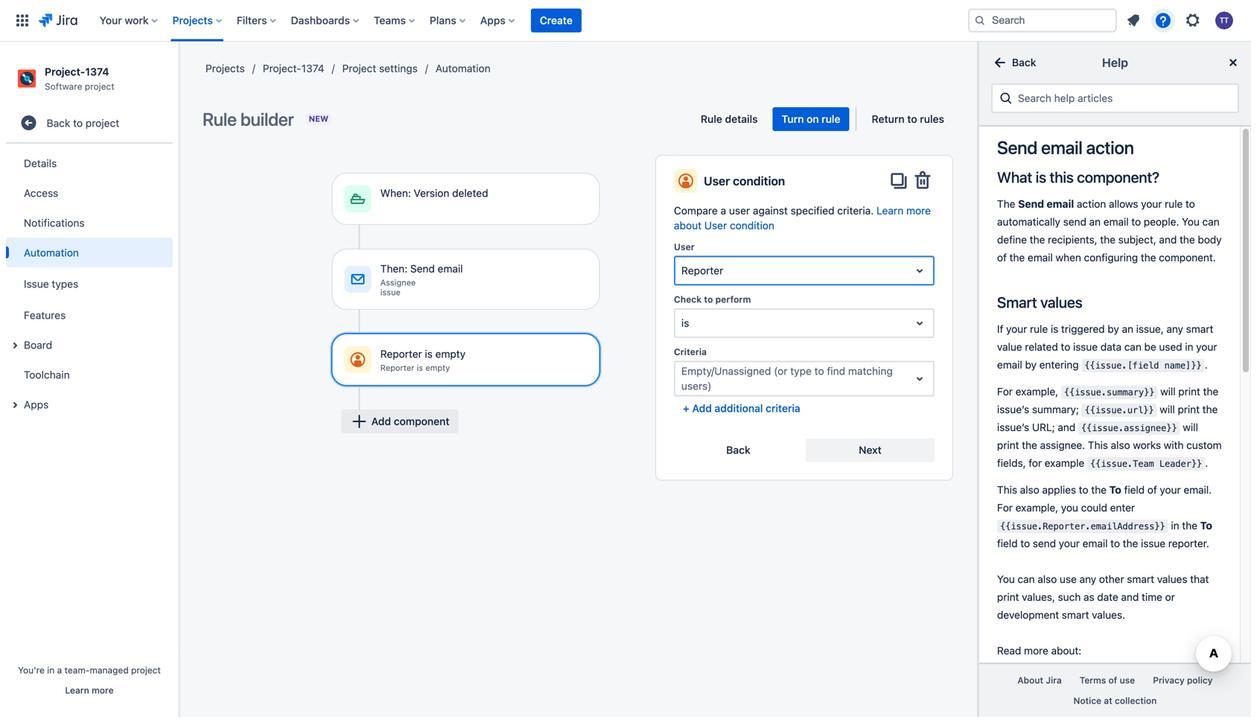 Task type: describe. For each thing, give the bounding box(es) containing it.
sidebar element
[[0, 42, 179, 718]]

sidebar navigation image
[[162, 60, 195, 89]]

dashboards
[[291, 14, 350, 26]]

rule for rule builder
[[203, 109, 237, 130]]

help
[[1103, 56, 1129, 70]]

banner containing your work
[[0, 0, 1252, 42]]

project-1374 software project
[[45, 66, 114, 92]]

software
[[45, 81, 82, 92]]

User text field
[[682, 263, 685, 278]]

filters
[[237, 14, 267, 26]]

1 horizontal spatial is
[[425, 348, 433, 360]]

2 vertical spatial project
[[131, 665, 161, 676]]

users)
[[682, 380, 712, 392]]

your work button
[[95, 9, 164, 32]]

policy
[[1188, 676, 1214, 686]]

project-1374 link
[[263, 60, 325, 78]]

when:
[[381, 187, 411, 199]]

type
[[791, 365, 812, 377]]

projects for projects "dropdown button"
[[173, 14, 213, 26]]

terms of use
[[1080, 676, 1136, 686]]

reporter for reporter is empty reporter is empty
[[381, 348, 422, 360]]

learn for learn more about user condition
[[877, 205, 904, 217]]

project- for project-1374 software project
[[45, 66, 85, 78]]

against
[[753, 205, 788, 217]]

features link
[[6, 300, 173, 330]]

user for user condition
[[704, 174, 731, 188]]

1 horizontal spatial email
[[1042, 137, 1083, 158]]

rule for rule details
[[701, 113, 723, 125]]

team-
[[65, 665, 90, 676]]

empty/unassigned
[[682, 365, 772, 377]]

1 horizontal spatial duplicate image
[[888, 169, 911, 193]]

2 vertical spatial back
[[727, 444, 751, 456]]

perform
[[716, 294, 751, 305]]

project settings
[[342, 62, 418, 75]]

1 horizontal spatial a
[[721, 205, 727, 217]]

project settings link
[[342, 60, 418, 78]]

open image for empty/unassigned (or type to find matching users)
[[911, 370, 929, 388]]

change trigger image
[[565, 167, 583, 185]]

add component image
[[351, 413, 369, 431]]

criteria.
[[838, 205, 874, 217]]

project- for project-1374
[[263, 62, 302, 75]]

privacy policy link
[[1145, 671, 1223, 691]]

about
[[1018, 676, 1044, 686]]

return to rules
[[872, 113, 945, 125]]

board
[[24, 339, 52, 351]]

version
[[414, 187, 450, 199]]

notifications link
[[6, 208, 173, 238]]

empty/unassigned (or type to find matching users)
[[682, 365, 893, 392]]

0 vertical spatial condition
[[733, 174, 786, 188]]

delete image for then: send email
[[565, 243, 583, 261]]

collection
[[1116, 696, 1158, 707]]

details link
[[6, 148, 173, 178]]

types
[[52, 278, 78, 290]]

settings
[[379, 62, 418, 75]]

user condition
[[704, 174, 786, 188]]

apps button
[[6, 390, 173, 420]]

issue types
[[24, 278, 78, 290]]

settings image
[[1185, 12, 1203, 29]]

user
[[730, 205, 751, 217]]

next
[[859, 444, 882, 456]]

your work
[[100, 14, 149, 26]]

notice at collection
[[1074, 696, 1158, 707]]

automation for notifications
[[24, 247, 79, 259]]

to inside empty/unassigned (or type to find matching users)
[[815, 365, 825, 377]]

automation link for notifications
[[6, 238, 173, 268]]

plans button
[[425, 9, 472, 32]]

details
[[726, 113, 758, 125]]

privacy
[[1154, 676, 1185, 686]]

delete image for reporter is empty
[[565, 328, 583, 346]]

+ add additional criteria button
[[674, 397, 810, 421]]

group inside sidebar element
[[6, 144, 173, 424]]

details
[[24, 157, 57, 169]]

projects link
[[206, 60, 245, 78]]

you're
[[18, 665, 45, 676]]

toolchain
[[24, 369, 70, 381]]

automation link for project settings
[[436, 60, 491, 78]]

Search help articles field
[[1014, 85, 1233, 112]]

teams
[[374, 14, 406, 26]]

additional
[[715, 402, 764, 415]]

you're in a team-managed project
[[18, 665, 161, 676]]

1374 for project-1374
[[302, 62, 325, 75]]

turn
[[782, 113, 804, 125]]

back to project
[[47, 117, 119, 129]]

2 add component image from the top
[[351, 313, 369, 331]]

specified
[[791, 205, 835, 217]]

find
[[828, 365, 846, 377]]

plans
[[430, 14, 457, 26]]

managed
[[90, 665, 129, 676]]

at
[[1105, 696, 1113, 707]]

+ add additional criteria
[[683, 402, 801, 415]]

appswitcher icon image
[[13, 12, 31, 29]]

create
[[540, 14, 573, 26]]

1 vertical spatial empty
[[426, 363, 450, 373]]

reporter is empty reporter is empty
[[381, 348, 466, 373]]

new
[[309, 114, 329, 124]]

+
[[683, 402, 690, 415]]

builder
[[241, 109, 294, 130]]

compare
[[674, 205, 718, 217]]

rule builder
[[203, 109, 294, 130]]

expand image for board
[[6, 337, 24, 355]]

duplicate image
[[539, 243, 557, 261]]

user inside learn more about user condition
[[705, 219, 728, 232]]

(or
[[774, 365, 788, 377]]

board button
[[6, 330, 173, 360]]

matching
[[849, 365, 893, 377]]

access link
[[6, 178, 173, 208]]

2 horizontal spatial is
[[682, 317, 690, 329]]

criteria
[[674, 347, 707, 357]]

add component
[[372, 415, 450, 428]]

Search field
[[969, 9, 1118, 32]]



Task type: vqa. For each thing, say whether or not it's contained in the screenshot.
the 'people'
no



Task type: locate. For each thing, give the bounding box(es) containing it.
back down search field at the right of the page
[[1013, 56, 1037, 69]]

duplicate image
[[888, 169, 911, 193], [539, 328, 557, 346]]

back
[[1013, 56, 1037, 69], [47, 117, 70, 129], [727, 444, 751, 456]]

more inside 'button'
[[92, 686, 114, 696]]

2 vertical spatial is
[[417, 363, 423, 373]]

1 horizontal spatial automation link
[[436, 60, 491, 78]]

project right managed
[[131, 665, 161, 676]]

2 expand image from the top
[[6, 397, 24, 414]]

email inside then: send email assignee issue
[[438, 263, 463, 275]]

is
[[682, 317, 690, 329], [425, 348, 433, 360], [417, 363, 423, 373]]

2 vertical spatial reporter
[[381, 363, 415, 373]]

your profile and settings image
[[1216, 12, 1234, 29]]

automation link down plans popup button
[[436, 60, 491, 78]]

0 vertical spatial empty
[[436, 348, 466, 360]]

use
[[1121, 676, 1136, 686]]

0 horizontal spatial learn
[[65, 686, 89, 696]]

1 vertical spatial user
[[705, 219, 728, 232]]

action
[[1087, 137, 1135, 158]]

to for perform
[[705, 294, 713, 305]]

expand image inside board button
[[6, 337, 24, 355]]

reporter up add component button
[[381, 363, 415, 373]]

0 vertical spatial apps
[[481, 14, 506, 26]]

project
[[85, 81, 114, 92], [86, 117, 119, 129], [131, 665, 161, 676]]

add component image
[[351, 228, 369, 246], [351, 313, 369, 331]]

rule details
[[701, 113, 758, 125]]

apps
[[481, 14, 506, 26], [24, 399, 49, 411]]

reporter for reporter
[[682, 265, 724, 277]]

issue types link
[[6, 268, 173, 300]]

user down about
[[674, 242, 695, 252]]

automation for project settings
[[436, 62, 491, 75]]

back down the + add additional criteria "button"
[[727, 444, 751, 456]]

1 horizontal spatial automation
[[436, 62, 491, 75]]

turn on rule button
[[773, 107, 850, 131]]

0 horizontal spatial is
[[417, 363, 423, 373]]

reporter down issue
[[381, 348, 422, 360]]

add right add component icon
[[372, 415, 391, 428]]

0 vertical spatial project
[[85, 81, 114, 92]]

expand image down toolchain
[[6, 397, 24, 414]]

1 vertical spatial back button
[[674, 439, 803, 462]]

user right the user condition image
[[704, 174, 731, 188]]

notifications
[[24, 217, 85, 229]]

expand image down features
[[6, 337, 24, 355]]

0 horizontal spatial send
[[411, 263, 435, 275]]

0 vertical spatial back
[[1013, 56, 1037, 69]]

group
[[6, 144, 173, 424]]

projects inside "dropdown button"
[[173, 14, 213, 26]]

0 horizontal spatial 1374
[[85, 66, 109, 78]]

learn right criteria.
[[877, 205, 904, 217]]

1374 left "project"
[[302, 62, 325, 75]]

criteria
[[766, 402, 801, 415]]

0 horizontal spatial back
[[47, 117, 70, 129]]

rule
[[822, 113, 841, 125]]

0 horizontal spatial automation
[[24, 247, 79, 259]]

expand image for apps
[[6, 397, 24, 414]]

more down delete image
[[907, 205, 932, 217]]

0 horizontal spatial project-
[[45, 66, 85, 78]]

0 horizontal spatial more
[[92, 686, 114, 696]]

rule details button
[[692, 107, 767, 131]]

user
[[704, 174, 731, 188], [705, 219, 728, 232], [674, 242, 695, 252]]

1 vertical spatial a
[[57, 665, 62, 676]]

about jira
[[1018, 676, 1063, 686]]

1 vertical spatial back
[[47, 117, 70, 129]]

a right in
[[57, 665, 62, 676]]

1 horizontal spatial send
[[998, 137, 1038, 158]]

learn more about user condition
[[674, 205, 932, 232]]

1 vertical spatial more
[[92, 686, 114, 696]]

of
[[1109, 676, 1118, 686]]

reporter
[[682, 265, 724, 277], [381, 348, 422, 360], [381, 363, 415, 373]]

dashboards button
[[287, 9, 365, 32]]

project inside "link"
[[86, 117, 119, 129]]

back button
[[986, 51, 1046, 75], [674, 439, 803, 462]]

component
[[394, 415, 450, 428]]

a left the user
[[721, 205, 727, 217]]

a
[[721, 205, 727, 217], [57, 665, 62, 676]]

1 horizontal spatial apps
[[481, 14, 506, 26]]

0 horizontal spatial a
[[57, 665, 62, 676]]

1 horizontal spatial add
[[693, 402, 712, 415]]

Criteria text field
[[682, 371, 685, 386]]

0 horizontal spatial apps
[[24, 399, 49, 411]]

2 delete image from the top
[[565, 328, 583, 346]]

learn inside 'button'
[[65, 686, 89, 696]]

project- up software
[[45, 66, 85, 78]]

terms
[[1080, 676, 1107, 686]]

1 horizontal spatial back
[[727, 444, 751, 456]]

0 vertical spatial expand image
[[6, 337, 24, 355]]

automation
[[436, 62, 491, 75], [24, 247, 79, 259]]

0 vertical spatial user
[[704, 174, 731, 188]]

project-1374
[[263, 62, 325, 75]]

1 horizontal spatial 1374
[[302, 62, 325, 75]]

0 horizontal spatial back button
[[674, 439, 803, 462]]

rules
[[921, 113, 945, 125]]

terms of use link
[[1071, 671, 1145, 691]]

notifications image
[[1125, 12, 1143, 29]]

work
[[125, 14, 149, 26]]

project inside the project-1374 software project
[[85, 81, 114, 92]]

condition down the user
[[730, 219, 775, 232]]

projects for projects link
[[206, 62, 245, 75]]

open image for is
[[911, 314, 929, 332]]

0 vertical spatial send
[[998, 137, 1038, 158]]

reporter up 'check to perform'
[[682, 265, 724, 277]]

jira
[[1047, 676, 1063, 686]]

help image
[[1155, 12, 1173, 29]]

0 vertical spatial is
[[682, 317, 690, 329]]

automation inside group
[[24, 247, 79, 259]]

delete image
[[565, 243, 583, 261], [565, 328, 583, 346]]

return
[[872, 113, 905, 125]]

1 vertical spatial send
[[411, 263, 435, 275]]

to right check
[[705, 294, 713, 305]]

automation link inside sidebar element
[[6, 238, 173, 268]]

back inside "link"
[[47, 117, 70, 129]]

1 vertical spatial add
[[372, 415, 391, 428]]

check to perform
[[674, 294, 751, 305]]

1 vertical spatial automation link
[[6, 238, 173, 268]]

learn more about user condition link
[[674, 205, 932, 232]]

condition inside learn more about user condition
[[730, 219, 775, 232]]

rule inside rule details button
[[701, 113, 723, 125]]

on
[[807, 113, 819, 125]]

open image down open icon
[[911, 314, 929, 332]]

back button down the + add additional criteria "button"
[[674, 439, 803, 462]]

1 horizontal spatial more
[[907, 205, 932, 217]]

1 vertical spatial reporter
[[381, 348, 422, 360]]

0 vertical spatial email
[[1042, 137, 1083, 158]]

in
[[47, 665, 55, 676]]

learn for learn more
[[65, 686, 89, 696]]

open image right matching
[[911, 370, 929, 388]]

1 vertical spatial project
[[86, 117, 119, 129]]

1 add component image from the top
[[351, 228, 369, 246]]

email right the then:
[[438, 263, 463, 275]]

automation down plans popup button
[[436, 62, 491, 75]]

your
[[100, 14, 122, 26]]

1 horizontal spatial back button
[[986, 51, 1046, 75]]

more
[[907, 205, 932, 217], [92, 686, 114, 696]]

to inside return to rules button
[[908, 113, 918, 125]]

2 open image from the top
[[911, 370, 929, 388]]

banner
[[0, 0, 1252, 42]]

1 vertical spatial delete image
[[565, 328, 583, 346]]

to for rules
[[908, 113, 918, 125]]

projects right sidebar navigation "image"
[[206, 62, 245, 75]]

expand image inside apps button
[[6, 397, 24, 414]]

project- inside the project-1374 software project
[[45, 66, 85, 78]]

1 vertical spatial is
[[425, 348, 433, 360]]

project right software
[[85, 81, 114, 92]]

condition
[[733, 174, 786, 188], [730, 219, 775, 232]]

add component button
[[342, 410, 459, 434]]

add right +
[[693, 402, 712, 415]]

toolchain link
[[6, 360, 173, 390]]

to left the 'rules'
[[908, 113, 918, 125]]

1 vertical spatial duplicate image
[[539, 328, 557, 346]]

to inside back to project "link"
[[73, 117, 83, 129]]

0 vertical spatial open image
[[911, 314, 929, 332]]

apps inside apps button
[[24, 399, 49, 411]]

learn more
[[65, 686, 114, 696]]

1 vertical spatial open image
[[911, 370, 929, 388]]

0 horizontal spatial duplicate image
[[539, 328, 557, 346]]

1 open image from the top
[[911, 314, 929, 332]]

when: version deleted
[[381, 187, 489, 199]]

to
[[908, 113, 918, 125], [73, 117, 83, 129], [705, 294, 713, 305], [815, 365, 825, 377]]

filters button
[[232, 9, 282, 32]]

to left find
[[815, 365, 825, 377]]

privacy policy
[[1154, 676, 1214, 686]]

user condition image
[[677, 172, 695, 190]]

automation link up types
[[6, 238, 173, 268]]

more down managed
[[92, 686, 114, 696]]

1 vertical spatial apps
[[24, 399, 49, 411]]

delete image
[[911, 169, 935, 193]]

about jira button
[[1009, 671, 1071, 691]]

1 horizontal spatial project-
[[263, 62, 302, 75]]

1 vertical spatial add component image
[[351, 313, 369, 331]]

condition up against
[[733, 174, 786, 188]]

1 expand image from the top
[[6, 337, 24, 355]]

group containing details
[[6, 144, 173, 424]]

close image
[[1225, 54, 1243, 72]]

0 vertical spatial back button
[[986, 51, 1046, 75]]

assignee
[[381, 278, 416, 288]]

0 vertical spatial learn
[[877, 205, 904, 217]]

send inside then: send email assignee issue
[[411, 263, 435, 275]]

more for learn more about user condition
[[907, 205, 932, 217]]

projects button
[[168, 9, 228, 32]]

add inside button
[[372, 415, 391, 428]]

user down compare
[[705, 219, 728, 232]]

back to project link
[[6, 108, 173, 138]]

1 horizontal spatial learn
[[877, 205, 904, 217]]

to down software
[[73, 117, 83, 129]]

0 vertical spatial reporter
[[682, 265, 724, 277]]

2 vertical spatial user
[[674, 242, 695, 252]]

1 vertical spatial expand image
[[6, 397, 24, 414]]

0 horizontal spatial rule
[[203, 109, 237, 130]]

turn on rule
[[782, 113, 841, 125]]

more for learn more
[[92, 686, 114, 696]]

1 vertical spatial learn
[[65, 686, 89, 696]]

when: version deleted button
[[332, 173, 600, 225]]

email left action
[[1042, 137, 1083, 158]]

0 vertical spatial duplicate image
[[888, 169, 911, 193]]

deleted
[[452, 187, 489, 199]]

to for project
[[73, 117, 83, 129]]

projects up sidebar navigation "image"
[[173, 14, 213, 26]]

apps down toolchain
[[24, 399, 49, 411]]

1 vertical spatial condition
[[730, 219, 775, 232]]

next button
[[806, 439, 935, 462]]

0 vertical spatial projects
[[173, 14, 213, 26]]

issue
[[381, 288, 401, 297]]

learn inside learn more about user condition
[[877, 205, 904, 217]]

open image
[[911, 262, 929, 280]]

empty
[[436, 348, 466, 360], [426, 363, 450, 373]]

0 vertical spatial automation
[[436, 62, 491, 75]]

0 horizontal spatial email
[[438, 263, 463, 275]]

email
[[1042, 137, 1083, 158], [438, 263, 463, 275]]

1 vertical spatial automation
[[24, 247, 79, 259]]

1374 inside the project-1374 software project
[[85, 66, 109, 78]]

0 vertical spatial add component image
[[351, 228, 369, 246]]

project up details link
[[86, 117, 119, 129]]

0 vertical spatial more
[[907, 205, 932, 217]]

1374 for project-1374 software project
[[85, 66, 109, 78]]

0 horizontal spatial automation link
[[6, 238, 173, 268]]

1 vertical spatial projects
[[206, 62, 245, 75]]

rule left details
[[701, 113, 723, 125]]

notice
[[1074, 696, 1102, 707]]

create button
[[531, 9, 582, 32]]

projects
[[173, 14, 213, 26], [206, 62, 245, 75]]

1 vertical spatial email
[[438, 263, 463, 275]]

0 vertical spatial add
[[693, 402, 712, 415]]

jira image
[[39, 12, 77, 29], [39, 12, 77, 29]]

open image
[[911, 314, 929, 332], [911, 370, 929, 388]]

1 horizontal spatial rule
[[701, 113, 723, 125]]

user for user
[[674, 242, 695, 252]]

issue
[[24, 278, 49, 290]]

Check to perform text field
[[682, 316, 685, 331]]

0 vertical spatial automation link
[[436, 60, 491, 78]]

2 horizontal spatial back
[[1013, 56, 1037, 69]]

add inside "button"
[[693, 402, 712, 415]]

back down software
[[47, 117, 70, 129]]

apps right plans popup button
[[481, 14, 506, 26]]

project- up builder
[[263, 62, 302, 75]]

primary element
[[9, 0, 957, 41]]

about
[[674, 219, 702, 232]]

notice at collection link
[[1065, 691, 1167, 712]]

1374 up back to project "link"
[[85, 66, 109, 78]]

0 vertical spatial delete image
[[565, 243, 583, 261]]

learn down team-
[[65, 686, 89, 696]]

back button down search field at the right of the page
[[986, 51, 1046, 75]]

send email action
[[998, 137, 1135, 158]]

compare a user against specified criteria.
[[674, 205, 874, 217]]

automation down the notifications
[[24, 247, 79, 259]]

0 vertical spatial a
[[721, 205, 727, 217]]

send
[[998, 137, 1038, 158], [411, 263, 435, 275]]

features
[[24, 309, 66, 321]]

more inside learn more about user condition
[[907, 205, 932, 217]]

1 delete image from the top
[[565, 243, 583, 261]]

search image
[[975, 15, 987, 26]]

rule left builder
[[203, 109, 237, 130]]

expand image
[[6, 337, 24, 355], [6, 397, 24, 414]]

0 horizontal spatial add
[[372, 415, 391, 428]]

apps inside apps dropdown button
[[481, 14, 506, 26]]



